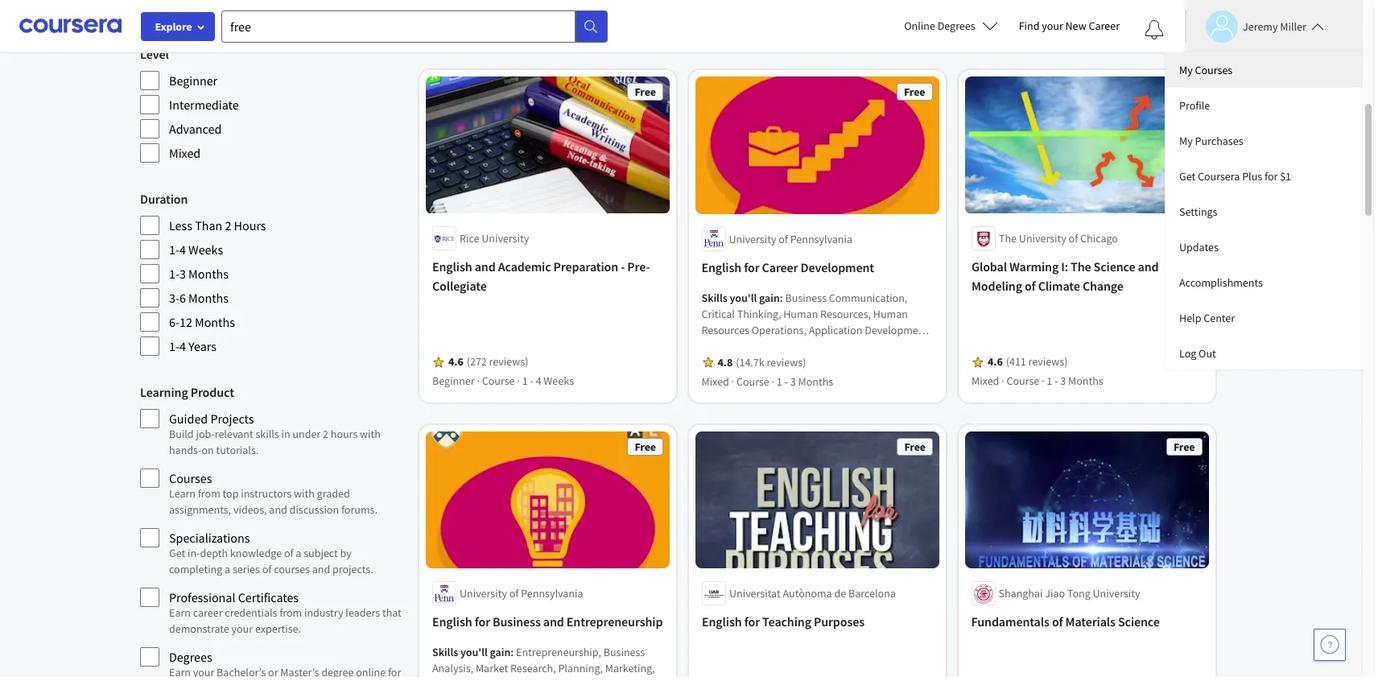 Task type: locate. For each thing, give the bounding box(es) containing it.
beginner up the advanced
[[169, 72, 218, 89]]

business up entrepreneurship, business analysis, market research, planning, marketing in the left of the page
[[493, 614, 541, 630]]

skills you'll gain : for business
[[433, 645, 516, 660]]

3 up 6
[[180, 266, 186, 282]]

and
[[475, 259, 496, 275], [1139, 259, 1159, 275], [269, 503, 287, 517], [312, 562, 330, 577], [544, 614, 564, 630]]

science inside global warming i: the science and modeling of climate change
[[1094, 259, 1136, 275]]

beginner down (272 at the bottom
[[433, 374, 475, 389]]

skills you'll gain : up thinking, at the right top of the page
[[702, 291, 786, 305]]

2 vertical spatial business
[[604, 645, 645, 660]]

-
[[530, 20, 534, 34], [1089, 20, 1092, 34], [621, 259, 625, 275], [530, 374, 534, 389], [785, 374, 789, 389], [1055, 374, 1059, 389]]

0 horizontal spatial pennsylvania
[[521, 587, 584, 601]]

4.6 left '(411'
[[988, 355, 1003, 370]]

1 horizontal spatial mixed · course · 1 - 3 months
[[972, 374, 1104, 389]]

university up warming
[[1020, 232, 1067, 246]]

0 vertical spatial weeks
[[189, 242, 223, 258]]

tong
[[1068, 587, 1092, 601]]

university of pennsylvania for career
[[730, 232, 853, 246]]

0 horizontal spatial mixed
[[169, 145, 201, 161]]

series
[[233, 562, 260, 577]]

university up the academic
[[482, 232, 529, 246]]

a
[[296, 546, 302, 561], [225, 562, 231, 577]]

skills for english for career development
[[702, 291, 728, 305]]

for inside "link"
[[745, 259, 760, 275]]

1 vertical spatial gain
[[490, 645, 511, 660]]

science up change
[[1094, 259, 1136, 275]]

What do you want to learn? text field
[[222, 10, 576, 42]]

4.6 for global warming i: the science and modeling of climate change
[[988, 355, 1003, 370]]

industry
[[304, 606, 344, 620]]

my for my courses
[[1180, 63, 1193, 77]]

fundamentals
[[972, 614, 1051, 630]]

from
[[198, 487, 221, 501], [280, 606, 302, 620]]

purchases
[[1196, 134, 1244, 148]]

0 horizontal spatial gain
[[490, 645, 511, 660]]

intermediate for intermediate
[[169, 97, 239, 113]]

0 horizontal spatial intermediate
[[169, 97, 239, 113]]

0 horizontal spatial with
[[294, 487, 315, 501]]

1 horizontal spatial intermediate
[[972, 20, 1033, 34]]

jeremy miller menu
[[1166, 52, 1363, 370]]

courses up profile
[[1196, 63, 1233, 77]]

1 vertical spatial beginner
[[169, 72, 218, 89]]

english
[[433, 259, 472, 275], [702, 259, 742, 275], [433, 614, 472, 630], [702, 614, 742, 630]]

2 right the 'than'
[[225, 217, 231, 234]]

universitat
[[730, 587, 781, 601]]

0 vertical spatial courses
[[1196, 63, 1233, 77]]

for left $1
[[1265, 169, 1279, 184]]

1 vertical spatial 1-
[[169, 266, 180, 282]]

reviews) down management
[[768, 355, 807, 370]]

0 vertical spatial with
[[360, 427, 381, 441]]

get inside jeremy miller menu
[[1180, 169, 1196, 184]]

0 horizontal spatial :
[[511, 645, 514, 660]]

2
[[225, 217, 231, 234], [323, 427, 329, 441]]

1 vertical spatial 2
[[323, 427, 329, 441]]

job-
[[196, 427, 215, 441]]

0 horizontal spatial 2
[[225, 217, 231, 234]]

2 inside duration group
[[225, 217, 231, 234]]

my purchases link
[[1166, 123, 1363, 159]]

3 down 4.6 (411 reviews)
[[1061, 374, 1067, 389]]

4.8
[[718, 355, 734, 370]]

english for english for career development
[[702, 259, 742, 275]]

skills for english for business and entrepreneurship
[[433, 645, 458, 660]]

- for 4.6 (272 reviews)
[[530, 374, 534, 389]]

0 vertical spatial :
[[781, 291, 784, 305]]

career
[[1089, 19, 1120, 33], [763, 259, 799, 275]]

gain up thinking, at the right top of the page
[[760, 291, 781, 305]]

english inside "english and academic preparation - pre- collegiate"
[[433, 259, 472, 275]]

1 mixed · course · 1 - 3 months from the left
[[702, 374, 834, 389]]

mixed for 4.6 (411 reviews)
[[972, 374, 1000, 389]]

completing
[[169, 562, 223, 577]]

1 horizontal spatial :
[[781, 291, 784, 305]]

university up english for business and entrepreneurship
[[460, 587, 507, 601]]

1 horizontal spatial the
[[1071, 259, 1092, 275]]

4.6 left (272 at the bottom
[[449, 355, 464, 370]]

help center link
[[1166, 300, 1363, 336]]

career up thinking, at the right top of the page
[[763, 259, 799, 275]]

- inside "english and academic preparation - pre- collegiate"
[[621, 259, 625, 275]]

reviews) for (411 reviews)
[[1029, 355, 1068, 370]]

of left chicago
[[1069, 232, 1079, 246]]

business down entrepreneurship
[[604, 645, 645, 660]]

for down universitat
[[745, 614, 760, 630]]

my left purchases
[[1180, 134, 1193, 148]]

2 mixed · course · 1 - 3 months from the left
[[972, 374, 1104, 389]]

1 right find
[[1081, 20, 1086, 34]]

course down 4.6 (411 reviews)
[[1007, 374, 1040, 389]]

1 down 4.6 (272 reviews)
[[522, 374, 528, 389]]

english up collegiate
[[433, 259, 472, 275]]

2 horizontal spatial business
[[786, 291, 828, 305]]

entrepreneurship
[[567, 614, 663, 630]]

human up the development,
[[874, 307, 909, 321]]

1 vertical spatial university of pennsylvania
[[460, 587, 584, 601]]

get inside get in-depth knowledge of a subject by completing a series of courses and projects.
[[169, 546, 185, 561]]

None search field
[[222, 10, 608, 42]]

1- for 1-3 months
[[169, 266, 180, 282]]

free for english for business and entrepreneurship
[[635, 440, 656, 454]]

mixed
[[169, 145, 201, 161], [702, 374, 730, 389], [972, 374, 1000, 389]]

1 vertical spatial you'll
[[461, 645, 488, 660]]

resources
[[702, 323, 750, 337]]

12
[[180, 314, 192, 330]]

human
[[784, 307, 819, 321], [874, 307, 909, 321]]

1 vertical spatial pennsylvania
[[521, 587, 584, 601]]

your down credentials
[[232, 622, 253, 636]]

1 1- from the top
[[169, 242, 180, 258]]

1 down 4.6 (411 reviews)
[[1047, 374, 1053, 389]]

skills you'll gain : for career
[[702, 291, 786, 305]]

pennsylvania up english for business and entrepreneurship link at the bottom
[[521, 587, 584, 601]]

gain up the market
[[490, 645, 511, 660]]

0 vertical spatial career
[[1089, 19, 1120, 33]]

jeremy
[[1244, 19, 1279, 33]]

skills up analysis,
[[433, 645, 458, 660]]

0 vertical spatial degrees
[[938, 19, 976, 33]]

degrees right online
[[938, 19, 976, 33]]

2 4.6 from the left
[[988, 355, 1003, 370]]

get left the in-
[[169, 546, 185, 561]]

: up thinking, at the right top of the page
[[781, 291, 784, 305]]

gain
[[760, 291, 781, 305], [490, 645, 511, 660]]

my up profile
[[1180, 63, 1193, 77]]

course down 4.9 (48.5k reviews)
[[482, 20, 515, 34]]

1 horizontal spatial 4.6
[[988, 355, 1003, 370]]

pennsylvania for development
[[791, 232, 853, 246]]

get coursera plus for $1 link
[[1166, 159, 1363, 194]]

english down universitat
[[702, 614, 742, 630]]

mixed · course · 1 - 3 months for (14.7k
[[702, 374, 834, 389]]

hours
[[234, 217, 266, 234]]

science right materials
[[1119, 614, 1161, 630]]

find your new career
[[1019, 19, 1120, 33]]

mixed · course · 1 - 3 months down 4.6 (411 reviews)
[[972, 374, 1104, 389]]

3
[[536, 20, 542, 34], [1094, 20, 1100, 34], [180, 266, 186, 282], [791, 374, 797, 389], [1061, 374, 1067, 389]]

0 vertical spatial gain
[[760, 291, 781, 305]]

for inside jeremy miller menu
[[1265, 169, 1279, 184]]

(411
[[1007, 355, 1027, 370]]

videos,
[[233, 503, 267, 517]]

planning,
[[559, 662, 603, 676]]

reviews) for (272 reviews)
[[489, 355, 529, 370]]

1 vertical spatial my
[[1180, 134, 1193, 148]]

1 horizontal spatial weeks
[[544, 374, 574, 389]]

thinking,
[[738, 307, 782, 321]]

find
[[1019, 19, 1040, 33]]

1 vertical spatial a
[[225, 562, 231, 577]]

on
[[202, 443, 214, 458]]

from up the expertise.
[[280, 606, 302, 620]]

1 vertical spatial courses
[[169, 470, 212, 487]]

0 horizontal spatial career
[[763, 259, 799, 275]]

0 horizontal spatial human
[[784, 307, 819, 321]]

1- down the 6-
[[169, 338, 180, 354]]

1 vertical spatial :
[[511, 645, 514, 660]]

level group
[[140, 44, 404, 164]]

the up global in the top of the page
[[1000, 232, 1017, 246]]

reviews) right '(411'
[[1029, 355, 1068, 370]]

online degrees button
[[892, 8, 1011, 43]]

1-4 weeks
[[169, 242, 223, 258]]

my
[[1180, 63, 1193, 77], [1180, 134, 1193, 148]]

specializations
[[169, 530, 250, 546]]

0 vertical spatial the
[[1000, 232, 1017, 246]]

reviews) up beginner · course · 1 - 4 weeks
[[489, 355, 529, 370]]

3 down 4.8 (14.7k reviews)
[[791, 374, 797, 389]]

0 horizontal spatial degrees
[[169, 649, 212, 665]]

1 horizontal spatial get
[[1180, 169, 1196, 184]]

1 vertical spatial weeks
[[544, 374, 574, 389]]

english for business and entrepreneurship
[[433, 614, 663, 630]]

my for my purchases
[[1180, 134, 1193, 148]]

1 horizontal spatial 2
[[323, 427, 329, 441]]

career right new
[[1089, 19, 1120, 33]]

my inside "my courses" link
[[1180, 63, 1193, 77]]

with up discussion
[[294, 487, 315, 501]]

1 down 4.8 (14.7k reviews)
[[778, 374, 783, 389]]

of down the knowledge
[[262, 562, 272, 577]]

reviews) up beginner · course · 1 - 3 months
[[498, 0, 537, 15]]

2 left hours
[[323, 427, 329, 441]]

beginner for beginner
[[169, 72, 218, 89]]

mixed · course · 1 - 3 months down 4.8 (14.7k reviews)
[[702, 374, 834, 389]]

0 vertical spatial my
[[1180, 63, 1193, 77]]

1 vertical spatial degrees
[[169, 649, 212, 665]]

certificates
[[238, 590, 299, 606]]

courses inside learning product group
[[169, 470, 212, 487]]

1 horizontal spatial university of pennsylvania
[[730, 232, 853, 246]]

course down the (14.7k
[[737, 374, 770, 389]]

center
[[1204, 311, 1236, 325]]

intermediate · course · 1 - 3 months
[[972, 20, 1137, 34]]

warming
[[1010, 259, 1059, 275]]

4.6 (272 reviews)
[[449, 355, 529, 370]]

1-4 years
[[169, 338, 217, 354]]

0 vertical spatial 4
[[180, 242, 186, 258]]

0 horizontal spatial mixed · course · 1 - 3 months
[[702, 374, 834, 389]]

course for 4.9 (48.5k reviews)
[[482, 20, 515, 34]]

of down warming
[[1025, 279, 1036, 295]]

analysis,
[[433, 662, 474, 676]]

course down 4.6 (272 reviews)
[[482, 374, 515, 389]]

0 horizontal spatial a
[[225, 562, 231, 577]]

english for teaching purposes link
[[702, 612, 934, 632]]

1 vertical spatial from
[[280, 606, 302, 620]]

your right find
[[1042, 19, 1064, 33]]

english up critical
[[702, 259, 742, 275]]

1 horizontal spatial a
[[296, 546, 302, 561]]

0 horizontal spatial weeks
[[189, 242, 223, 258]]

english for business and entrepreneurship link
[[433, 612, 664, 632]]

show more button
[[140, 0, 201, 19]]

1 vertical spatial business
[[493, 614, 541, 630]]

of inside fundamentals of materials science link
[[1053, 614, 1064, 630]]

0 horizontal spatial the
[[1000, 232, 1017, 246]]

intermediate inside level group
[[169, 97, 239, 113]]

1 vertical spatial intermediate
[[169, 97, 239, 113]]

and inside "english and academic preparation - pre- collegiate"
[[475, 259, 496, 275]]

0 horizontal spatial courses
[[169, 470, 212, 487]]

1 horizontal spatial skills
[[702, 291, 728, 305]]

0 vertical spatial business
[[786, 291, 828, 305]]

4.6 (411 reviews)
[[988, 355, 1068, 370]]

0 vertical spatial 2
[[225, 217, 231, 234]]

gain for career
[[760, 291, 781, 305]]

degrees inside learning product group
[[169, 649, 212, 665]]

university of pennsylvania up english for business and entrepreneurship
[[460, 587, 584, 601]]

3 for 4.6 (411 reviews)
[[1061, 374, 1067, 389]]

get left coursera
[[1180, 169, 1196, 184]]

skills
[[256, 427, 279, 441]]

guided
[[169, 411, 208, 427]]

the right i:
[[1071, 259, 1092, 275]]

1 horizontal spatial your
[[1042, 19, 1064, 33]]

0 horizontal spatial get
[[169, 546, 185, 561]]

a up courses
[[296, 546, 302, 561]]

2 my from the top
[[1180, 134, 1193, 148]]

free for english for career development
[[905, 85, 926, 99]]

mixed down the advanced
[[169, 145, 201, 161]]

1- down less
[[169, 242, 180, 258]]

2 1- from the top
[[169, 266, 180, 282]]

0 horizontal spatial your
[[232, 622, 253, 636]]

demonstrate
[[169, 622, 229, 636]]

business inside business communication, critical thinking, human resources, human resources operations, application development, people management
[[786, 291, 828, 305]]

top
[[223, 487, 239, 501]]

business down english for career development "link"
[[786, 291, 828, 305]]

mixed down 4.6 (411 reviews)
[[972, 374, 1000, 389]]

0 horizontal spatial from
[[198, 487, 221, 501]]

university of pennsylvania up english for career development
[[730, 232, 853, 246]]

beginner
[[433, 20, 475, 34], [169, 72, 218, 89], [433, 374, 475, 389]]

1 horizontal spatial with
[[360, 427, 381, 441]]

for up the market
[[475, 614, 491, 630]]

1 vertical spatial skills
[[433, 645, 458, 660]]

show notifications image
[[1145, 20, 1165, 39]]

my inside my purchases link
[[1180, 134, 1193, 148]]

3-6 months
[[169, 290, 229, 306]]

2 horizontal spatial mixed
[[972, 374, 1000, 389]]

english up analysis,
[[433, 614, 472, 630]]

of down jiao
[[1053, 614, 1064, 630]]

degrees down "demonstrate"
[[169, 649, 212, 665]]

3 1- from the top
[[169, 338, 180, 354]]

0 horizontal spatial university of pennsylvania
[[460, 587, 584, 601]]

0 vertical spatial skills
[[702, 291, 728, 305]]

pennsylvania up english for career development "link"
[[791, 232, 853, 246]]

0 vertical spatial university of pennsylvania
[[730, 232, 853, 246]]

0 horizontal spatial you'll
[[461, 645, 488, 660]]

global warming i: the science and modeling of climate change link
[[972, 258, 1203, 296]]

1- up 3-
[[169, 266, 180, 282]]

english inside "link"
[[702, 259, 742, 275]]

1 horizontal spatial gain
[[760, 291, 781, 305]]

0 vertical spatial beginner
[[433, 20, 475, 34]]

0 horizontal spatial skills you'll gain :
[[433, 645, 516, 660]]

1 horizontal spatial pennsylvania
[[791, 232, 853, 246]]

teaching
[[763, 614, 812, 630]]

free for global warming i: the science and modeling of climate change
[[1175, 85, 1196, 99]]

months
[[544, 20, 579, 34], [1102, 20, 1137, 34], [189, 266, 229, 282], [189, 290, 229, 306], [195, 314, 235, 330], [799, 374, 834, 389], [1069, 374, 1104, 389]]

english for english for business and entrepreneurship
[[433, 614, 472, 630]]

you'll up thinking, at the right top of the page
[[731, 291, 758, 305]]

1 my from the top
[[1180, 63, 1193, 77]]

for up thinking, at the right top of the page
[[745, 259, 760, 275]]

more
[[173, 1, 201, 17]]

0 vertical spatial from
[[198, 487, 221, 501]]

human up operations,
[[784, 307, 819, 321]]

0 vertical spatial science
[[1094, 259, 1136, 275]]

2 vertical spatial 1-
[[169, 338, 180, 354]]

1 4.6 from the left
[[449, 355, 464, 370]]

you'll up the market
[[461, 645, 488, 660]]

1 horizontal spatial degrees
[[938, 19, 976, 33]]

skills you'll gain : up the market
[[433, 645, 516, 660]]

1 horizontal spatial human
[[874, 307, 909, 321]]

out
[[1199, 346, 1217, 361]]

0 vertical spatial pennsylvania
[[791, 232, 853, 246]]

accomplishments link
[[1166, 265, 1363, 300]]

from inside earn career credentials from industry leaders that demonstrate your expertise.
[[280, 606, 302, 620]]

1 horizontal spatial career
[[1089, 19, 1120, 33]]

: up research,
[[511, 645, 514, 660]]

chicago
[[1081, 232, 1119, 246]]

skills up critical
[[702, 291, 728, 305]]

beginner · course · 1 - 3 months
[[433, 20, 579, 34]]

coursera image
[[19, 13, 122, 39]]

a left series
[[225, 562, 231, 577]]

2 vertical spatial beginner
[[433, 374, 475, 389]]

1 vertical spatial your
[[232, 622, 253, 636]]

the
[[1000, 232, 1017, 246], [1071, 259, 1092, 275]]

beginner inside level group
[[169, 72, 218, 89]]

1 horizontal spatial business
[[604, 645, 645, 660]]

1 horizontal spatial from
[[280, 606, 302, 620]]

skills
[[702, 291, 728, 305], [433, 645, 458, 660]]

from up assignments,
[[198, 487, 221, 501]]

1 vertical spatial career
[[763, 259, 799, 275]]

0 horizontal spatial skills
[[433, 645, 458, 660]]

1 for 4.8 (14.7k reviews)
[[778, 374, 783, 389]]

1 for 4.6 (272 reviews)
[[522, 374, 528, 389]]

for for english for teaching purposes
[[745, 614, 760, 630]]

universitat autònoma de barcelona
[[730, 587, 896, 601]]

3 down 4.9 (48.5k reviews)
[[536, 20, 542, 34]]

1 vertical spatial get
[[169, 546, 185, 561]]

1 vertical spatial the
[[1071, 259, 1092, 275]]

duration group
[[140, 189, 404, 357]]

0 vertical spatial 1-
[[169, 242, 180, 258]]

university
[[482, 232, 529, 246], [730, 232, 777, 246], [1020, 232, 1067, 246], [460, 587, 507, 601], [1094, 587, 1141, 601]]

courses down hands-
[[169, 470, 212, 487]]

depth
[[200, 546, 228, 561]]

beginner down 4.9
[[433, 20, 475, 34]]

reviews) for (14.7k reviews)
[[768, 355, 807, 370]]

0 vertical spatial skills you'll gain :
[[702, 291, 786, 305]]

with right hours
[[360, 427, 381, 441]]

1 horizontal spatial skills you'll gain :
[[702, 291, 786, 305]]

3 right new
[[1094, 20, 1100, 34]]

0 vertical spatial intermediate
[[972, 20, 1033, 34]]

under
[[293, 427, 321, 441]]

0 vertical spatial you'll
[[731, 291, 758, 305]]

1 vertical spatial 4
[[180, 338, 186, 354]]

1 vertical spatial skills you'll gain :
[[433, 645, 516, 660]]

1 horizontal spatial mixed
[[702, 374, 730, 389]]

0 horizontal spatial 4.6
[[449, 355, 464, 370]]

1 down 4.9 (48.5k reviews)
[[522, 20, 528, 34]]

1 horizontal spatial courses
[[1196, 63, 1233, 77]]

with inside learn from top instructors with graded assignments, videos, and discussion forums.
[[294, 487, 315, 501]]

weeks inside duration group
[[189, 242, 223, 258]]

1 vertical spatial with
[[294, 487, 315, 501]]

3-
[[169, 290, 180, 306]]

research,
[[511, 662, 556, 676]]

mixed down 4.8 at the right bottom of the page
[[702, 374, 730, 389]]



Task type: describe. For each thing, give the bounding box(es) containing it.
course for 4.8 (14.7k reviews)
[[737, 374, 770, 389]]

beginner for beginner · course · 1 - 3 months
[[433, 20, 475, 34]]

preparation
[[554, 259, 619, 275]]

my courses
[[1180, 63, 1233, 77]]

business inside entrepreneurship, business analysis, market research, planning, marketing
[[604, 645, 645, 660]]

and inside get in-depth knowledge of a subject by completing a series of courses and projects.
[[312, 562, 330, 577]]

$1
[[1281, 169, 1292, 184]]

people
[[702, 339, 735, 353]]

help center
[[1180, 311, 1236, 325]]

shanghai jiao tong university
[[1000, 587, 1141, 601]]

intermediate for intermediate · course · 1 - 3 months
[[972, 20, 1033, 34]]

3 for 4.9 (48.5k reviews)
[[536, 20, 542, 34]]

fundamentals of materials science link
[[972, 612, 1203, 632]]

from inside learn from top instructors with graded assignments, videos, and discussion forums.
[[198, 487, 221, 501]]

3 inside duration group
[[180, 266, 186, 282]]

in
[[281, 427, 290, 441]]

subject
[[304, 546, 338, 561]]

jeremy miller
[[1244, 19, 1307, 33]]

gain for business
[[490, 645, 511, 660]]

course for 4.6 (411 reviews)
[[1007, 374, 1040, 389]]

and inside learn from top instructors with graded assignments, videos, and discussion forums.
[[269, 503, 287, 517]]

(272
[[467, 355, 487, 370]]

your inside earn career credentials from industry leaders that demonstrate your expertise.
[[232, 622, 253, 636]]

entrepreneurship,
[[516, 645, 602, 660]]

application
[[810, 323, 863, 337]]

the inside global warming i: the science and modeling of climate change
[[1071, 259, 1092, 275]]

of inside global warming i: the science and modeling of climate change
[[1025, 279, 1036, 295]]

free for english and academic preparation - pre- collegiate
[[635, 85, 656, 99]]

business communication, critical thinking, human resources, human resources operations, application development, people management
[[702, 291, 932, 353]]

- for 4.9 (48.5k reviews)
[[530, 20, 534, 34]]

0 horizontal spatial business
[[493, 614, 541, 630]]

(48.5k
[[467, 0, 496, 15]]

4.6 for english and academic preparation - pre- collegiate
[[449, 355, 464, 370]]

4.9 (48.5k reviews)
[[449, 0, 537, 15]]

show
[[140, 1, 170, 17]]

you'll for business
[[461, 645, 488, 660]]

1 for 4.6 (411 reviews)
[[1047, 374, 1053, 389]]

professional certificates
[[169, 590, 299, 606]]

pennsylvania for and
[[521, 587, 584, 601]]

plus
[[1243, 169, 1263, 184]]

global warming i: the science and modeling of climate change
[[972, 259, 1159, 295]]

learn from top instructors with graded assignments, videos, and discussion forums.
[[169, 487, 378, 517]]

mixed inside level group
[[169, 145, 201, 161]]

online
[[905, 19, 936, 33]]

updates link
[[1166, 230, 1363, 265]]

tutorials.
[[216, 443, 259, 458]]

career inside "link"
[[763, 259, 799, 275]]

in-
[[188, 546, 200, 561]]

degrees inside popup button
[[938, 19, 976, 33]]

reviews) for (48.5k reviews)
[[498, 0, 537, 15]]

fundamentals of materials science
[[972, 614, 1161, 630]]

online degrees
[[905, 19, 976, 33]]

entrepreneurship, business analysis, market research, planning, marketing
[[433, 645, 655, 677]]

mixed for 4.8 (14.7k reviews)
[[702, 374, 730, 389]]

1 vertical spatial science
[[1119, 614, 1161, 630]]

collegiate
[[433, 279, 487, 295]]

new
[[1066, 19, 1087, 33]]

knowledge
[[230, 546, 282, 561]]

jiao
[[1046, 587, 1066, 601]]

university right tong on the right bottom of the page
[[1094, 587, 1141, 601]]

de
[[835, 587, 847, 601]]

course for 4.6 (272 reviews)
[[482, 374, 515, 389]]

mixed · course · 1 - 3 months for (411
[[972, 374, 1104, 389]]

of up courses
[[284, 546, 294, 561]]

management
[[737, 339, 799, 353]]

english for english for teaching purposes
[[702, 614, 742, 630]]

show more
[[140, 1, 201, 17]]

shanghai
[[1000, 587, 1044, 601]]

earn career credentials from industry leaders that demonstrate your expertise.
[[169, 606, 402, 636]]

for for english for career development
[[745, 259, 760, 275]]

rice university
[[460, 232, 529, 246]]

my courses link
[[1166, 52, 1363, 88]]

get for get coursera plus for $1
[[1180, 169, 1196, 184]]

log out
[[1180, 346, 1217, 361]]

get for get in-depth knowledge of a subject by completing a series of courses and projects.
[[169, 546, 185, 561]]

relevant
[[215, 427, 253, 441]]

you'll for career
[[731, 291, 758, 305]]

1 for 4.9 (48.5k reviews)
[[522, 20, 528, 34]]

- for 4.6 (411 reviews)
[[1055, 374, 1059, 389]]

academic
[[498, 259, 551, 275]]

less
[[169, 217, 192, 234]]

1- for 1-4 weeks
[[169, 242, 180, 258]]

my purchases
[[1180, 134, 1244, 148]]

settings link
[[1166, 194, 1363, 230]]

4 for years
[[180, 338, 186, 354]]

- for 4.8 (14.7k reviews)
[[785, 374, 789, 389]]

find your new career link
[[1011, 16, 1128, 36]]

4 for weeks
[[180, 242, 186, 258]]

2 inside the build job-relevant skills in under 2 hours with hands-on tutorials.
[[323, 427, 329, 441]]

4.8 (14.7k reviews)
[[718, 355, 807, 370]]

1- for 1-4 years
[[169, 338, 180, 354]]

advanced
[[169, 121, 222, 137]]

projects
[[211, 411, 254, 427]]

credentials
[[225, 606, 277, 620]]

course right find
[[1041, 20, 1073, 34]]

development
[[801, 259, 875, 275]]

3 for 4.8 (14.7k reviews)
[[791, 374, 797, 389]]

and inside global warming i: the science and modeling of climate change
[[1139, 259, 1159, 275]]

6
[[180, 290, 186, 306]]

: for career
[[781, 291, 784, 305]]

of up english for career development
[[779, 232, 789, 246]]

learning product group
[[140, 383, 404, 677]]

0 vertical spatial a
[[296, 546, 302, 561]]

english and academic preparation - pre- collegiate link
[[433, 258, 664, 296]]

build
[[169, 427, 194, 441]]

learning product
[[140, 384, 234, 400]]

2 human from the left
[[874, 307, 909, 321]]

instructors
[[241, 487, 292, 501]]

than
[[195, 217, 222, 234]]

market
[[476, 662, 508, 676]]

assignments,
[[169, 503, 231, 517]]

courses inside jeremy miller menu
[[1196, 63, 1233, 77]]

less than 2 hours
[[169, 217, 266, 234]]

university of pennsylvania for business
[[460, 587, 584, 601]]

product
[[191, 384, 234, 400]]

communication,
[[830, 291, 908, 305]]

for for english for business and entrepreneurship
[[475, 614, 491, 630]]

1 human from the left
[[784, 307, 819, 321]]

english for teaching purposes
[[702, 614, 865, 630]]

professional
[[169, 590, 236, 606]]

get in-depth knowledge of a subject by completing a series of courses and projects.
[[169, 546, 373, 577]]

forums.
[[341, 503, 378, 517]]

modeling
[[972, 279, 1023, 295]]

with inside the build job-relevant skills in under 2 hours with hands-on tutorials.
[[360, 427, 381, 441]]

the university of chicago
[[1000, 232, 1119, 246]]

beginner for beginner · course · 1 - 4 weeks
[[433, 374, 475, 389]]

0 vertical spatial your
[[1042, 19, 1064, 33]]

of up english for business and entrepreneurship
[[510, 587, 519, 601]]

learning
[[140, 384, 188, 400]]

purposes
[[814, 614, 865, 630]]

english for english and academic preparation - pre- collegiate
[[433, 259, 472, 275]]

earn
[[169, 606, 191, 620]]

2 vertical spatial 4
[[536, 374, 542, 389]]

operations,
[[753, 323, 807, 337]]

guided projects
[[169, 411, 254, 427]]

explore button
[[141, 12, 215, 41]]

courses
[[274, 562, 310, 577]]

help center image
[[1321, 636, 1340, 655]]

updates
[[1180, 240, 1219, 255]]

university up english for career development
[[730, 232, 777, 246]]

climate
[[1039, 279, 1081, 295]]

hands-
[[169, 443, 202, 458]]

log
[[1180, 346, 1197, 361]]

: for business
[[511, 645, 514, 660]]

accomplishments
[[1180, 275, 1264, 290]]



Task type: vqa. For each thing, say whether or not it's contained in the screenshot.


